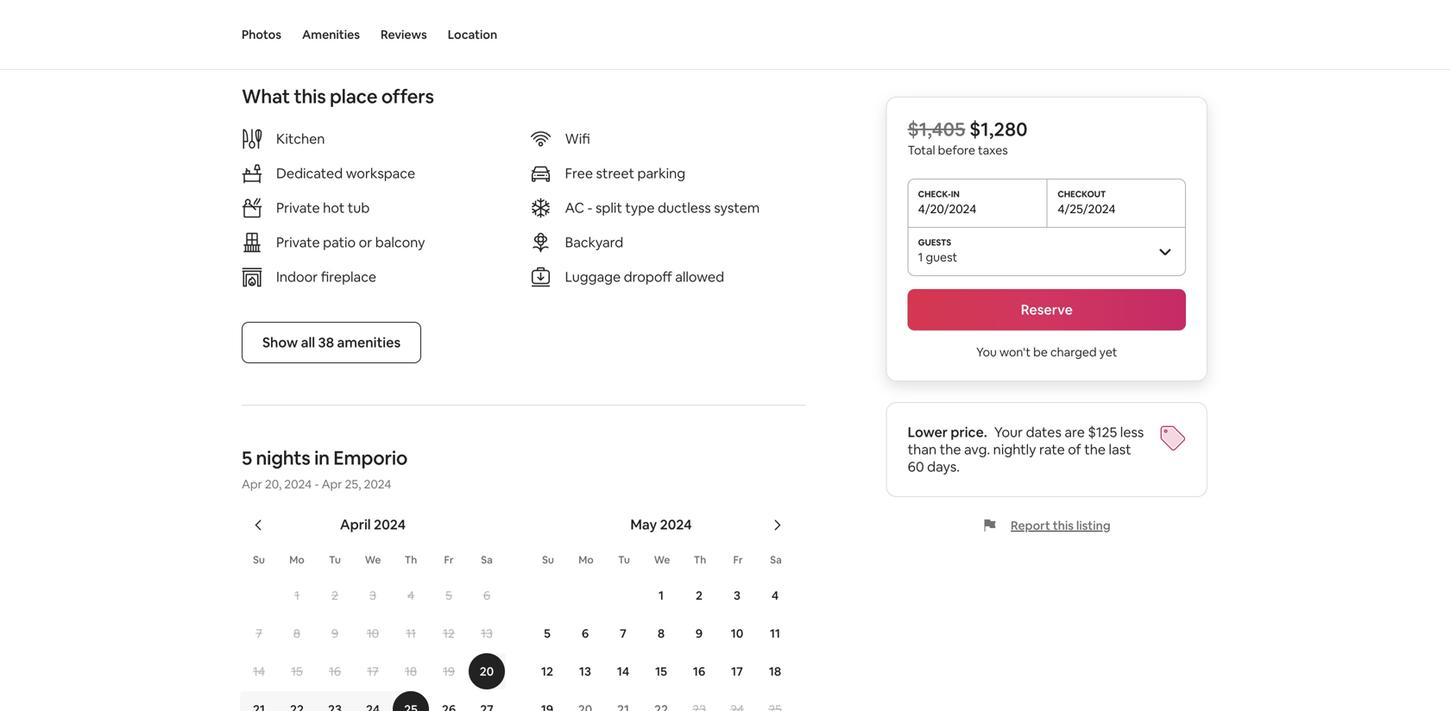 Task type: describe. For each thing, give the bounding box(es) containing it.
wifi
[[565, 130, 591, 148]]

place
[[330, 84, 378, 109]]

ac - split type ductless system
[[565, 199, 760, 217]]

2024 right may at left bottom
[[660, 516, 692, 534]]

$125
[[1088, 424, 1118, 441]]

1 10 button from the left
[[354, 616, 392, 652]]

5 for 5 button to the left
[[446, 588, 452, 604]]

1 guest button
[[908, 227, 1187, 276]]

1 horizontal spatial 12 button
[[529, 654, 567, 690]]

may
[[631, 516, 657, 534]]

be
[[1034, 345, 1048, 360]]

your dates are $125 less than the avg. nightly rate of the last 60 days.
[[908, 424, 1145, 476]]

2 18 button from the left
[[757, 654, 795, 690]]

last
[[1109, 441, 1132, 459]]

0 vertical spatial 13 button
[[468, 616, 506, 652]]

4/25/2024
[[1058, 201, 1116, 217]]

18 for second 18 button from the left
[[769, 664, 782, 680]]

report this listing button
[[984, 518, 1111, 534]]

2 17 button from the left
[[719, 654, 757, 690]]

3 for april 2024
[[370, 588, 376, 604]]

nightly
[[994, 441, 1037, 459]]

1 guest
[[919, 250, 958, 265]]

1 15 from the left
[[291, 664, 303, 680]]

1 7 button from the left
[[240, 616, 278, 652]]

2 button for may 2024
[[681, 578, 719, 614]]

1 8 from the left
[[294, 626, 301, 642]]

17 for second '17' button from right
[[367, 664, 379, 680]]

1 14 from the left
[[253, 664, 265, 680]]

7 for 1st 7 button from right
[[620, 626, 627, 642]]

1 15 button from the left
[[278, 654, 316, 690]]

private patio or balcony
[[276, 233, 425, 251]]

emporio
[[334, 446, 408, 471]]

1 horizontal spatial 6 button
[[567, 616, 605, 652]]

indoor fireplace
[[276, 268, 377, 286]]

1 the from the left
[[940, 441, 962, 459]]

backyard
[[565, 233, 624, 251]]

0 horizontal spatial 5 button
[[430, 578, 468, 614]]

2 14 from the left
[[617, 664, 630, 680]]

2 7 button from the left
[[605, 616, 643, 652]]

nights
[[256, 446, 311, 471]]

$1,405
[[908, 117, 966, 142]]

show all 38 amenities button
[[242, 322, 422, 363]]

calendar application
[[221, 497, 1386, 712]]

charged
[[1051, 345, 1097, 360]]

street
[[596, 164, 635, 182]]

photos button
[[242, 0, 282, 69]]

kitchen
[[276, 130, 325, 148]]

2 tu from the left
[[618, 553, 630, 567]]

13 for rightmost 13 button
[[580, 664, 592, 680]]

you
[[977, 345, 997, 360]]

show all 38 amenities
[[263, 334, 401, 351]]

rate
[[1040, 441, 1066, 459]]

1 9 button from the left
[[316, 616, 354, 652]]

4 for april 2024
[[408, 588, 415, 604]]

total
[[908, 143, 936, 158]]

april 2024
[[340, 516, 406, 534]]

0 vertical spatial 12 button
[[430, 616, 468, 652]]

1 tu from the left
[[329, 553, 341, 567]]

2 we from the left
[[654, 553, 670, 567]]

1 fr from the left
[[444, 553, 454, 567]]

photos
[[242, 27, 282, 42]]

amenities
[[302, 27, 360, 42]]

20
[[480, 664, 494, 680]]

than
[[908, 441, 937, 459]]

luggage
[[565, 268, 621, 286]]

reviews button
[[381, 0, 427, 69]]

may 2024
[[631, 516, 692, 534]]

reserve
[[1021, 301, 1073, 319]]

what
[[242, 84, 290, 109]]

5 for right 5 button
[[544, 626, 551, 642]]

this for listing
[[1053, 518, 1074, 534]]

balcony
[[375, 233, 425, 251]]

private for private patio or balcony
[[276, 233, 320, 251]]

5 nights in emporio apr 20, 2024 - apr 25, 2024
[[242, 446, 408, 492]]

taxes
[[979, 143, 1009, 158]]

1 18 button from the left
[[392, 654, 430, 690]]

19 button
[[430, 654, 468, 690]]

days.
[[928, 458, 960, 476]]

12 for topmost 12 button
[[443, 626, 455, 642]]

lower
[[908, 424, 948, 441]]

tub
[[348, 199, 370, 217]]

type
[[626, 199, 655, 217]]

0 horizontal spatial 6 button
[[468, 578, 506, 614]]

1 11 button from the left
[[392, 616, 430, 652]]

25,
[[345, 477, 361, 492]]

2024 right "20," at the bottom left of the page
[[284, 477, 312, 492]]

your
[[995, 424, 1023, 441]]

2 th from the left
[[694, 553, 707, 567]]

hot
[[323, 199, 345, 217]]

2 10 button from the left
[[719, 616, 757, 652]]

yet
[[1100, 345, 1118, 360]]

2 mo from the left
[[579, 553, 594, 567]]

system
[[714, 199, 760, 217]]

luggage dropoff allowed
[[565, 268, 725, 286]]

in
[[314, 446, 330, 471]]

6 for rightmost 6 button
[[582, 626, 589, 642]]

$1,280
[[970, 117, 1028, 142]]

private hot tub
[[276, 199, 370, 217]]

this for place
[[294, 84, 326, 109]]

1 horizontal spatial 5 button
[[529, 616, 567, 652]]

17 for 2nd '17' button from left
[[732, 664, 744, 680]]

1 horizontal spatial 13 button
[[567, 654, 605, 690]]

free
[[565, 164, 593, 182]]

amenities button
[[302, 0, 360, 69]]

ductless
[[658, 199, 711, 217]]

private for private hot tub
[[276, 199, 320, 217]]

19
[[443, 664, 455, 680]]

amenities
[[337, 334, 401, 351]]

1 mo from the left
[[290, 553, 305, 567]]

of
[[1069, 441, 1082, 459]]

2 su from the left
[[542, 553, 554, 567]]



Task type: locate. For each thing, give the bounding box(es) containing it.
2 apr from the left
[[322, 477, 342, 492]]

1 vertical spatial 5
[[446, 588, 452, 604]]

2 17 from the left
[[732, 664, 744, 680]]

reviews
[[381, 27, 427, 42]]

price.
[[951, 424, 988, 441]]

3 for may 2024
[[734, 588, 741, 604]]

2 button down april
[[316, 578, 354, 614]]

the left avg.
[[940, 441, 962, 459]]

2 button down may 2024
[[681, 578, 719, 614]]

1 16 from the left
[[329, 664, 341, 680]]

1 horizontal spatial th
[[694, 553, 707, 567]]

2 8 button from the left
[[643, 616, 681, 652]]

2 2 from the left
[[696, 588, 703, 604]]

0 horizontal spatial 18 button
[[392, 654, 430, 690]]

1 button for april
[[278, 578, 316, 614]]

0 horizontal spatial 11 button
[[392, 616, 430, 652]]

2 vertical spatial 5
[[544, 626, 551, 642]]

2 16 button from the left
[[681, 654, 719, 690]]

1 horizontal spatial sa
[[771, 553, 782, 567]]

1 horizontal spatial 14 button
[[605, 654, 643, 690]]

0 horizontal spatial 18
[[405, 664, 417, 680]]

0 horizontal spatial 10 button
[[354, 616, 392, 652]]

1 vertical spatial private
[[276, 233, 320, 251]]

1 horizontal spatial 9 button
[[681, 616, 719, 652]]

0 horizontal spatial -
[[315, 477, 319, 492]]

1 vertical spatial 5 button
[[529, 616, 567, 652]]

1 horizontal spatial 3 button
[[719, 578, 757, 614]]

1 9 from the left
[[332, 626, 339, 642]]

we down april 2024
[[365, 553, 381, 567]]

0 horizontal spatial 13 button
[[468, 616, 506, 652]]

dedicated
[[276, 164, 343, 182]]

this
[[294, 84, 326, 109], [1053, 518, 1074, 534]]

6 for 6 button to the left
[[484, 588, 491, 604]]

1 horizontal spatial -
[[588, 199, 593, 217]]

show
[[263, 334, 298, 351]]

lower price.
[[908, 424, 988, 441]]

guest
[[926, 250, 958, 265]]

reserve button
[[908, 289, 1187, 331]]

or
[[359, 233, 372, 251]]

1 horizontal spatial 11 button
[[757, 616, 795, 652]]

2 1 button from the left
[[643, 578, 681, 614]]

0 horizontal spatial apr
[[242, 477, 262, 492]]

1 1 button from the left
[[278, 578, 316, 614]]

12 for rightmost 12 button
[[542, 664, 554, 680]]

1 horizontal spatial fr
[[734, 553, 743, 567]]

0 horizontal spatial 15 button
[[278, 654, 316, 690]]

12 button up 19 button
[[430, 616, 468, 652]]

0 horizontal spatial 8 button
[[278, 616, 316, 652]]

10
[[367, 626, 379, 642], [731, 626, 744, 642]]

60
[[908, 458, 925, 476]]

0 horizontal spatial su
[[253, 553, 265, 567]]

1 17 button from the left
[[354, 654, 392, 690]]

1 th from the left
[[405, 553, 417, 567]]

won't
[[1000, 345, 1031, 360]]

report this listing
[[1011, 518, 1111, 534]]

0 horizontal spatial 9
[[332, 626, 339, 642]]

2 3 from the left
[[734, 588, 741, 604]]

1 horizontal spatial 4
[[772, 588, 779, 604]]

1 3 from the left
[[370, 588, 376, 604]]

1 horizontal spatial 13
[[580, 664, 592, 680]]

0 vertical spatial 12
[[443, 626, 455, 642]]

0 vertical spatial 5 button
[[430, 578, 468, 614]]

4 button
[[392, 578, 430, 614], [757, 578, 795, 614]]

2 9 from the left
[[696, 626, 703, 642]]

1 horizontal spatial 18 button
[[757, 654, 795, 690]]

0 horizontal spatial 5
[[242, 446, 252, 471]]

1 2 button from the left
[[316, 578, 354, 614]]

1 vertical spatial 13 button
[[567, 654, 605, 690]]

1 horizontal spatial 3
[[734, 588, 741, 604]]

1 horizontal spatial 11
[[770, 626, 781, 642]]

1 horizontal spatial 14
[[617, 664, 630, 680]]

2 15 from the left
[[656, 664, 668, 680]]

0 horizontal spatial 7
[[256, 626, 262, 642]]

1 horizontal spatial 16
[[693, 664, 706, 680]]

2 2 button from the left
[[681, 578, 719, 614]]

2 18 from the left
[[769, 664, 782, 680]]

free street parking
[[565, 164, 686, 182]]

1 horizontal spatial 17 button
[[719, 654, 757, 690]]

1 private from the top
[[276, 199, 320, 217]]

this up kitchen
[[294, 84, 326, 109]]

1 horizontal spatial the
[[1085, 441, 1106, 459]]

18 for first 18 button from the left
[[405, 664, 417, 680]]

0 vertical spatial 13
[[481, 626, 493, 642]]

sa
[[481, 553, 493, 567], [771, 553, 782, 567]]

1 sa from the left
[[481, 553, 493, 567]]

1 horizontal spatial 2 button
[[681, 578, 719, 614]]

apr left 25,
[[322, 477, 342, 492]]

5 button
[[430, 578, 468, 614], [529, 616, 567, 652]]

1 vertical spatial -
[[315, 477, 319, 492]]

0 horizontal spatial 10
[[367, 626, 379, 642]]

1 horizontal spatial 10
[[731, 626, 744, 642]]

9 for 2nd 9 button from the left
[[696, 626, 703, 642]]

1 horizontal spatial 7 button
[[605, 616, 643, 652]]

0 horizontal spatial tu
[[329, 553, 341, 567]]

0 horizontal spatial 16 button
[[316, 654, 354, 690]]

8 button
[[278, 616, 316, 652], [643, 616, 681, 652]]

private up indoor on the top of page
[[276, 233, 320, 251]]

2 the from the left
[[1085, 441, 1106, 459]]

$1,405 $1,280 total before taxes
[[908, 117, 1028, 158]]

9 for 1st 9 button from the left
[[332, 626, 339, 642]]

4 button for april 2024
[[392, 578, 430, 614]]

report
[[1011, 518, 1051, 534]]

1 horizontal spatial tu
[[618, 553, 630, 567]]

th
[[405, 553, 417, 567], [694, 553, 707, 567]]

2 15 button from the left
[[643, 654, 681, 690]]

less
[[1121, 424, 1145, 441]]

0 vertical spatial 6 button
[[468, 578, 506, 614]]

0 horizontal spatial the
[[940, 441, 962, 459]]

1 su from the left
[[253, 553, 265, 567]]

1 horizontal spatial 18
[[769, 664, 782, 680]]

1 11 from the left
[[406, 626, 416, 642]]

11
[[406, 626, 416, 642], [770, 626, 781, 642]]

parking
[[638, 164, 686, 182]]

0 horizontal spatial 15
[[291, 664, 303, 680]]

1 8 button from the left
[[278, 616, 316, 652]]

0 horizontal spatial 8
[[294, 626, 301, 642]]

14 button
[[240, 654, 278, 690], [605, 654, 643, 690]]

1 horizontal spatial 8 button
[[643, 616, 681, 652]]

0 vertical spatial 6
[[484, 588, 491, 604]]

1 18 from the left
[[405, 664, 417, 680]]

1 14 button from the left
[[240, 654, 278, 690]]

april
[[340, 516, 371, 534]]

38
[[318, 334, 334, 351]]

dropoff
[[624, 268, 673, 286]]

6 button
[[468, 578, 506, 614], [567, 616, 605, 652]]

what this place offers
[[242, 84, 434, 109]]

allowed
[[676, 268, 725, 286]]

3 button for april 2024
[[354, 578, 392, 614]]

2 for april 2024
[[332, 588, 338, 604]]

1 vertical spatial 12
[[542, 664, 554, 680]]

1 horizontal spatial 12
[[542, 664, 554, 680]]

12 button right 20 button
[[529, 654, 567, 690]]

private left the hot
[[276, 199, 320, 217]]

2 private from the top
[[276, 233, 320, 251]]

2 horizontal spatial 5
[[544, 626, 551, 642]]

- right ac
[[588, 199, 593, 217]]

1 horizontal spatial 17
[[732, 664, 744, 680]]

1 horizontal spatial 5
[[446, 588, 452, 604]]

1 16 button from the left
[[316, 654, 354, 690]]

15 button
[[278, 654, 316, 690], [643, 654, 681, 690]]

9
[[332, 626, 339, 642], [696, 626, 703, 642]]

2 3 button from the left
[[719, 578, 757, 614]]

1 horizontal spatial we
[[654, 553, 670, 567]]

0 horizontal spatial 9 button
[[316, 616, 354, 652]]

1 horizontal spatial 9
[[696, 626, 703, 642]]

1 we from the left
[[365, 553, 381, 567]]

location
[[448, 27, 498, 42]]

- down in
[[315, 477, 319, 492]]

2 8 from the left
[[658, 626, 665, 642]]

ac
[[565, 199, 585, 217]]

0 horizontal spatial 11
[[406, 626, 416, 642]]

-
[[588, 199, 593, 217], [315, 477, 319, 492]]

0 horizontal spatial 2
[[332, 588, 338, 604]]

1 4 button from the left
[[392, 578, 430, 614]]

0 horizontal spatial 17
[[367, 664, 379, 680]]

su
[[253, 553, 265, 567], [542, 553, 554, 567]]

0 horizontal spatial 4 button
[[392, 578, 430, 614]]

1 2 from the left
[[332, 588, 338, 604]]

1 vertical spatial 12 button
[[529, 654, 567, 690]]

indoor
[[276, 268, 318, 286]]

1 vertical spatial this
[[1053, 518, 1074, 534]]

this left listing
[[1053, 518, 1074, 534]]

1 horizontal spatial 8
[[658, 626, 665, 642]]

12 right 20 button
[[542, 664, 554, 680]]

20 button
[[468, 654, 506, 690]]

2 4 button from the left
[[757, 578, 795, 614]]

0 horizontal spatial 2 button
[[316, 578, 354, 614]]

0 horizontal spatial th
[[405, 553, 417, 567]]

13 for 13 button to the top
[[481, 626, 493, 642]]

3
[[370, 588, 376, 604], [734, 588, 741, 604]]

0 horizontal spatial 6
[[484, 588, 491, 604]]

0 horizontal spatial mo
[[290, 553, 305, 567]]

2
[[332, 588, 338, 604], [696, 588, 703, 604]]

2024 right 25,
[[364, 477, 392, 492]]

5 inside 5 nights in emporio apr 20, 2024 - apr 25, 2024
[[242, 446, 252, 471]]

7 for 1st 7 button from left
[[256, 626, 262, 642]]

we down may 2024
[[654, 553, 670, 567]]

you won't be charged yet
[[977, 345, 1118, 360]]

1 3 button from the left
[[354, 578, 392, 614]]

1 horizontal spatial 7
[[620, 626, 627, 642]]

2 16 from the left
[[693, 664, 706, 680]]

1 vertical spatial 6
[[582, 626, 589, 642]]

3 button for may 2024
[[719, 578, 757, 614]]

1 inside dropdown button
[[919, 250, 924, 265]]

fireplace
[[321, 268, 377, 286]]

mo
[[290, 553, 305, 567], [579, 553, 594, 567]]

2 horizontal spatial 1
[[919, 250, 924, 265]]

1 4 from the left
[[408, 588, 415, 604]]

4/20/2024
[[919, 201, 977, 217]]

2 sa from the left
[[771, 553, 782, 567]]

2 11 from the left
[[770, 626, 781, 642]]

1 horizontal spatial 16 button
[[681, 654, 719, 690]]

0 horizontal spatial 14 button
[[240, 654, 278, 690]]

all
[[301, 334, 315, 351]]

0 horizontal spatial we
[[365, 553, 381, 567]]

1 horizontal spatial 15 button
[[643, 654, 681, 690]]

tu
[[329, 553, 341, 567], [618, 553, 630, 567]]

listing
[[1077, 518, 1111, 534]]

0 horizontal spatial 12
[[443, 626, 455, 642]]

18 button
[[392, 654, 430, 690], [757, 654, 795, 690]]

dates
[[1027, 424, 1062, 441]]

2024 right april
[[374, 516, 406, 534]]

0 vertical spatial 5
[[242, 446, 252, 471]]

2 10 from the left
[[731, 626, 744, 642]]

1 7 from the left
[[256, 626, 262, 642]]

7
[[256, 626, 262, 642], [620, 626, 627, 642]]

4 button for may 2024
[[757, 578, 795, 614]]

location button
[[448, 0, 498, 69]]

split
[[596, 199, 623, 217]]

- inside 5 nights in emporio apr 20, 2024 - apr 25, 2024
[[315, 477, 319, 492]]

4 for may 2024
[[772, 588, 779, 604]]

2 fr from the left
[[734, 553, 743, 567]]

0 horizontal spatial 12 button
[[430, 616, 468, 652]]

2 14 button from the left
[[605, 654, 643, 690]]

1 horizontal spatial 1
[[659, 588, 664, 604]]

0 horizontal spatial 14
[[253, 664, 265, 680]]

dedicated workspace
[[276, 164, 416, 182]]

offers
[[382, 84, 434, 109]]

avg.
[[965, 441, 991, 459]]

12 up 19 button
[[443, 626, 455, 642]]

20,
[[265, 477, 282, 492]]

1 horizontal spatial 6
[[582, 626, 589, 642]]

the
[[940, 441, 962, 459], [1085, 441, 1106, 459]]

1 10 from the left
[[367, 626, 379, 642]]

1 apr from the left
[[242, 477, 262, 492]]

0 horizontal spatial sa
[[481, 553, 493, 567]]

are
[[1065, 424, 1085, 441]]

1 for april 2024
[[295, 588, 300, 604]]

18
[[405, 664, 417, 680], [769, 664, 782, 680]]

1 for may 2024
[[659, 588, 664, 604]]

2 for may 2024
[[696, 588, 703, 604]]

13 button
[[468, 616, 506, 652], [567, 654, 605, 690]]

2 7 from the left
[[620, 626, 627, 642]]

before
[[938, 143, 976, 158]]

1 horizontal spatial this
[[1053, 518, 1074, 534]]

3 button
[[354, 578, 392, 614], [719, 578, 757, 614]]

apr left "20," at the bottom left of the page
[[242, 477, 262, 492]]

0 vertical spatial -
[[588, 199, 593, 217]]

1 17 from the left
[[367, 664, 379, 680]]

15
[[291, 664, 303, 680], [656, 664, 668, 680]]

patio
[[323, 233, 356, 251]]

1 vertical spatial 13
[[580, 664, 592, 680]]

4
[[408, 588, 415, 604], [772, 588, 779, 604]]

1 horizontal spatial 1 button
[[643, 578, 681, 614]]

1 button for may
[[643, 578, 681, 614]]

workspace
[[346, 164, 416, 182]]

1 horizontal spatial 10 button
[[719, 616, 757, 652]]

0 horizontal spatial 17 button
[[354, 654, 392, 690]]

2 4 from the left
[[772, 588, 779, 604]]

2 button for april 2024
[[316, 578, 354, 614]]

6
[[484, 588, 491, 604], [582, 626, 589, 642]]

1 horizontal spatial 2
[[696, 588, 703, 604]]

2 11 button from the left
[[757, 616, 795, 652]]

2 9 button from the left
[[681, 616, 719, 652]]

0 horizontal spatial 1 button
[[278, 578, 316, 614]]

the right of
[[1085, 441, 1106, 459]]



Task type: vqa. For each thing, say whether or not it's contained in the screenshot.
20,
yes



